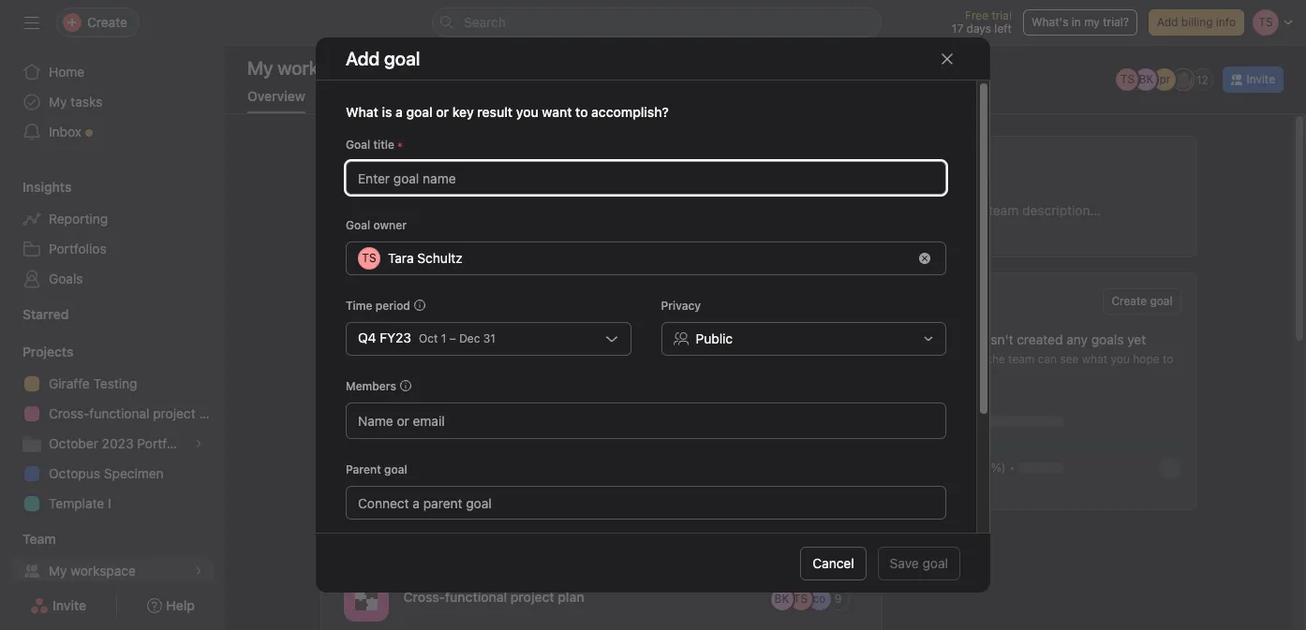 Task type: vqa. For each thing, say whether or not it's contained in the screenshot.
Drinks related to Drisco's Drinks Marketing Department
no



Task type: describe. For each thing, give the bounding box(es) containing it.
1 horizontal spatial team
[[1009, 352, 1035, 366]]

save
[[890, 555, 919, 571]]

giraffe
[[49, 376, 90, 392]]

to
[[1163, 352, 1174, 366]]

goal inside this team hasn't created any goals yet add a goal so the team can see what you hope to achieve.
[[947, 352, 970, 366]]

add billing info
[[1158, 15, 1236, 29]]

1 vertical spatial plan
[[558, 589, 584, 605]]

goal for parent goal
[[384, 463, 407, 478]]

october 2023 portfolio link
[[11, 429, 214, 459]]

•
[[1010, 461, 1015, 475]]

inbox link
[[11, 117, 214, 147]]

bk for pr
[[1139, 72, 1154, 86]]

about us
[[913, 154, 989, 175]]

achieve.
[[913, 370, 957, 384]]

public
[[696, 331, 733, 347]]

track
[[943, 461, 970, 475]]

time period
[[346, 299, 410, 314]]

privacy
[[661, 299, 701, 314]]

goals
[[1092, 332, 1124, 348]]

create goal button
[[1104, 289, 1182, 315]]

reporting
[[49, 211, 108, 227]]

remove image
[[920, 254, 931, 265]]

what's
[[1032, 15, 1069, 29]]

hope
[[1133, 352, 1160, 366]]

october 2023 portfolio
[[49, 436, 188, 452]]

2 horizontal spatial required image
[[841, 605, 852, 616]]

overview link
[[247, 88, 305, 113]]

tara
[[388, 251, 414, 267]]

(55%)
[[973, 461, 1006, 475]]

invite for the bottom invite "button"
[[53, 598, 86, 614]]

hide sidebar image
[[24, 15, 39, 30]]

close this dialog image
[[940, 51, 955, 66]]

messages
[[328, 88, 390, 104]]

this team hasn't created any goals yet add a goal so the team can see what you hope to achieve.
[[913, 332, 1174, 384]]

my
[[1085, 15, 1100, 29]]

owner
[[374, 219, 407, 233]]

cancel
[[813, 555, 855, 571]]

created
[[1017, 332, 1063, 348]]

in
[[1072, 15, 1081, 29]]

this
[[913, 332, 939, 348]]

team
[[22, 531, 56, 547]]

save goal
[[890, 555, 949, 571]]

0 vertical spatial ts
[[1121, 72, 1135, 86]]

tara schultz
[[388, 251, 463, 267]]

fy23
[[380, 330, 411, 346]]

is
[[382, 104, 392, 120]]

what
[[1082, 352, 1108, 366]]

1 vertical spatial projects
[[336, 471, 405, 492]]

goal left the or
[[406, 104, 433, 120]]

q4
[[358, 330, 376, 346]]

title
[[374, 138, 395, 152]]

1 vertical spatial cross-functional project plan
[[404, 589, 584, 605]]

octopus specimen
[[49, 466, 164, 482]]

save goal button
[[878, 547, 961, 581]]

oct
[[419, 332, 438, 346]]

projects inside dropdown button
[[22, 344, 73, 360]]

1 vertical spatial ts
[[362, 252, 376, 266]]

the
[[988, 352, 1006, 366]]

2 vertical spatial ts
[[794, 592, 808, 606]]

new
[[404, 534, 431, 550]]

inbox
[[49, 124, 82, 140]]

my workspace
[[49, 563, 136, 579]]

october
[[49, 436, 98, 452]]

search list box
[[432, 7, 882, 37]]

1 horizontal spatial cross-
[[404, 589, 445, 605]]

want
[[542, 104, 572, 120]]

my for my workspace
[[49, 563, 67, 579]]

overview
[[247, 88, 305, 104]]

octopus
[[49, 466, 100, 482]]

2023
[[102, 436, 134, 452]]

goal title
[[346, 138, 395, 152]]

specimen
[[104, 466, 164, 482]]

–
[[450, 332, 456, 346]]

invite for topmost invite "button"
[[1247, 72, 1276, 86]]

on track (55%) •
[[925, 461, 1015, 475]]

parent goal
[[346, 463, 407, 478]]

info
[[1217, 15, 1236, 29]]

global element
[[0, 46, 225, 158]]

goal for create goal
[[1151, 294, 1173, 308]]

any
[[1067, 332, 1088, 348]]

projects button
[[0, 343, 73, 362]]

create
[[1112, 294, 1147, 308]]

cross-functional project plan link
[[11, 399, 225, 429]]

9
[[835, 592, 842, 606]]

portfolio
[[137, 436, 188, 452]]

Name or email text field
[[358, 410, 459, 433]]

add to starred image
[[379, 61, 394, 76]]

what is a goal or key result you want to accomplish?
[[346, 104, 669, 120]]

0 vertical spatial invite button
[[1224, 67, 1284, 93]]

new project
[[404, 534, 477, 550]]

workspace
[[71, 563, 136, 579]]

0 horizontal spatial team
[[943, 332, 973, 348]]

team button
[[0, 531, 56, 549]]

functional inside the projects element
[[89, 406, 150, 422]]

template i link
[[11, 489, 214, 519]]

puzzle image
[[355, 588, 377, 611]]

goal for goal title
[[346, 138, 370, 152]]

home
[[49, 64, 85, 80]]

goal owner
[[346, 219, 407, 233]]

goal for save goal
[[923, 555, 949, 571]]



Task type: locate. For each thing, give the bounding box(es) containing it.
trial
[[992, 8, 1012, 22]]

cancel button
[[801, 547, 867, 581]]

1 vertical spatial my
[[49, 563, 67, 579]]

bk left pr
[[1139, 72, 1154, 86]]

1 horizontal spatial projects
[[336, 471, 405, 492]]

goal inside create goal button
[[1151, 294, 1173, 308]]

0 horizontal spatial functional
[[89, 406, 150, 422]]

plan inside the projects element
[[199, 406, 225, 422]]

ja
[[1178, 72, 1190, 86]]

1 vertical spatial goal
[[346, 219, 370, 233]]

insights button
[[0, 178, 72, 197]]

0 vertical spatial plan
[[199, 406, 225, 422]]

2 horizontal spatial ts
[[1121, 72, 1135, 86]]

0 horizontal spatial invite button
[[18, 590, 99, 623]]

1
[[441, 332, 447, 346]]

you
[[516, 104, 539, 120], [1111, 352, 1130, 366]]

0 vertical spatial functional
[[89, 406, 150, 422]]

free trial 17 days left
[[952, 8, 1012, 36]]

add inside button
[[1158, 15, 1179, 29]]

free
[[965, 8, 989, 22]]

required image down 'new project' on the left bottom of the page
[[430, 605, 441, 616]]

projects up the giraffe
[[22, 344, 73, 360]]

0 horizontal spatial project
[[153, 406, 196, 422]]

you down goals at bottom right
[[1111, 352, 1130, 366]]

2 horizontal spatial project
[[511, 589, 555, 605]]

projects down the 'name or email' text box
[[336, 471, 405, 492]]

dec
[[459, 332, 480, 346]]

portfolios link
[[11, 234, 214, 264]]

my down team
[[49, 563, 67, 579]]

12
[[1197, 73, 1209, 87]]

0 vertical spatial cross-
[[49, 406, 89, 422]]

1 vertical spatial cross-
[[404, 589, 445, 605]]

my workspace
[[247, 57, 369, 79]]

1 vertical spatial you
[[1111, 352, 1130, 366]]

0 vertical spatial add
[[1158, 15, 1179, 29]]

result
[[477, 104, 513, 120]]

cross-functional project plan inside the projects element
[[49, 406, 225, 422]]

0 vertical spatial project
[[153, 406, 196, 422]]

invite button right 12
[[1224, 67, 1284, 93]]

cross- down the giraffe
[[49, 406, 89, 422]]

1 vertical spatial functional
[[445, 589, 507, 605]]

required image
[[395, 140, 406, 151], [430, 605, 441, 616], [841, 605, 852, 616]]

0 horizontal spatial required image
[[395, 140, 406, 151]]

pr
[[1160, 72, 1171, 86]]

goal right parent
[[384, 463, 407, 478]]

goal inside save goal button
[[923, 555, 949, 571]]

1 horizontal spatial invite button
[[1224, 67, 1284, 93]]

31
[[483, 332, 496, 346]]

1 vertical spatial invite button
[[18, 590, 99, 623]]

what's in my trial? button
[[1024, 9, 1138, 36]]

1 vertical spatial project
[[434, 534, 477, 550]]

2 my from the top
[[49, 563, 67, 579]]

required image up members (12)
[[395, 140, 406, 151]]

ts left tara
[[362, 252, 376, 266]]

you left want
[[516, 104, 539, 120]]

tasks
[[71, 94, 103, 110]]

search
[[464, 14, 506, 30]]

i
[[108, 496, 111, 512]]

17
[[952, 22, 964, 36]]

goal left title
[[346, 138, 370, 152]]

add down "this"
[[913, 352, 935, 366]]

add billing info button
[[1149, 9, 1245, 36]]

on
[[925, 461, 940, 475]]

hasn't
[[976, 332, 1014, 348]]

Enter goal name text field
[[346, 162, 947, 195]]

reporting link
[[11, 204, 214, 234]]

cross- down new
[[404, 589, 445, 605]]

1 horizontal spatial ts
[[794, 592, 808, 606]]

1 horizontal spatial project
[[434, 534, 477, 550]]

invite right 12
[[1247, 72, 1276, 86]]

my
[[49, 94, 67, 110], [49, 563, 67, 579]]

my tasks
[[49, 94, 103, 110]]

create goal
[[1112, 294, 1173, 308]]

my tasks link
[[11, 87, 214, 117]]

co
[[813, 592, 826, 606]]

0 vertical spatial my
[[49, 94, 67, 110]]

calendar link
[[413, 88, 469, 113]]

0 vertical spatial invite
[[1247, 72, 1276, 86]]

1 horizontal spatial invite
[[1247, 72, 1276, 86]]

1 horizontal spatial add
[[1158, 15, 1179, 29]]

0 horizontal spatial cross-
[[49, 406, 89, 422]]

1 my from the top
[[49, 94, 67, 110]]

0 vertical spatial a
[[396, 104, 403, 120]]

so
[[973, 352, 985, 366]]

0 horizontal spatial you
[[516, 104, 539, 120]]

1 horizontal spatial functional
[[445, 589, 507, 605]]

home link
[[11, 57, 214, 87]]

ts
[[1121, 72, 1135, 86], [362, 252, 376, 266], [794, 592, 808, 606]]

portfolios
[[49, 241, 107, 257]]

0 horizontal spatial projects
[[22, 344, 73, 360]]

goals link
[[11, 264, 214, 294]]

billing
[[1182, 15, 1213, 29]]

ts left co
[[794, 592, 808, 606]]

add inside this team hasn't created any goals yet add a goal so the team can see what you hope to achieve.
[[913, 352, 935, 366]]

left
[[995, 22, 1012, 36]]

functional up the "october 2023 portfolio"
[[89, 406, 150, 422]]

you inside this team hasn't created any goals yet add a goal so the team can see what you hope to achieve.
[[1111, 352, 1130, 366]]

octopus specimen link
[[11, 459, 214, 489]]

cross-functional project plan up the "october 2023 portfolio"
[[49, 406, 225, 422]]

calendar
[[413, 88, 469, 104]]

see
[[1061, 352, 1079, 366]]

public button
[[661, 323, 947, 357]]

giraffe testing link
[[11, 369, 214, 399]]

goal left so
[[947, 352, 970, 366]]

a up achieve.
[[938, 352, 944, 366]]

cross-functional project plan down 'new project' on the left bottom of the page
[[404, 589, 584, 605]]

trial?
[[1103, 15, 1129, 29]]

yet
[[1128, 332, 1147, 348]]

0 vertical spatial you
[[516, 104, 539, 120]]

1 horizontal spatial plan
[[558, 589, 584, 605]]

0 vertical spatial projects
[[22, 344, 73, 360]]

required image right co
[[841, 605, 852, 616]]

1 goal from the top
[[346, 138, 370, 152]]

insights
[[22, 179, 72, 195]]

1 horizontal spatial you
[[1111, 352, 1130, 366]]

0 vertical spatial team
[[943, 332, 973, 348]]

cross- inside the projects element
[[49, 406, 89, 422]]

1 vertical spatial bk
[[775, 592, 790, 606]]

1 vertical spatial add
[[913, 352, 935, 366]]

messages link
[[328, 88, 390, 113]]

what's in my trial?
[[1032, 15, 1129, 29]]

a inside this team hasn't created any goals yet add a goal so the team can see what you hope to achieve.
[[938, 352, 944, 366]]

can
[[1038, 352, 1057, 366]]

template i
[[49, 496, 111, 512]]

0 horizontal spatial ts
[[362, 252, 376, 266]]

goal left owner
[[346, 219, 370, 233]]

0 horizontal spatial plan
[[199, 406, 225, 422]]

goal right create
[[1151, 294, 1173, 308]]

goals
[[49, 271, 83, 287]]

bk for ts
[[775, 592, 790, 606]]

project
[[153, 406, 196, 422], [434, 534, 477, 550], [511, 589, 555, 605]]

ts left pr
[[1121, 72, 1135, 86]]

to accomplish?
[[576, 104, 669, 120]]

0 horizontal spatial invite
[[53, 598, 86, 614]]

0 vertical spatial bk
[[1139, 72, 1154, 86]]

team up so
[[943, 332, 973, 348]]

1 horizontal spatial bk
[[1139, 72, 1154, 86]]

goal for goal owner
[[346, 219, 370, 233]]

a right is
[[396, 104, 403, 120]]

bk left co
[[775, 592, 790, 606]]

goal right save
[[923, 555, 949, 571]]

parent
[[346, 463, 381, 478]]

team right the the
[[1009, 352, 1035, 366]]

0 horizontal spatial a
[[396, 104, 403, 120]]

q4 fy23 oct 1 – dec 31
[[358, 330, 496, 346]]

insights element
[[0, 171, 225, 298]]

my inside teams element
[[49, 563, 67, 579]]

days
[[967, 22, 992, 36]]

functional down 'new project' on the left bottom of the page
[[445, 589, 507, 605]]

1 horizontal spatial a
[[938, 352, 944, 366]]

1 horizontal spatial cross-functional project plan
[[404, 589, 584, 605]]

0 vertical spatial goal
[[346, 138, 370, 152]]

projects element
[[0, 336, 225, 523]]

functional
[[89, 406, 150, 422], [445, 589, 507, 605]]

my for my tasks
[[49, 94, 67, 110]]

invite down my workspace on the bottom of the page
[[53, 598, 86, 614]]

cross-
[[49, 406, 89, 422], [404, 589, 445, 605]]

0 horizontal spatial add
[[913, 352, 935, 366]]

1 horizontal spatial required image
[[430, 605, 441, 616]]

2 vertical spatial project
[[511, 589, 555, 605]]

my left tasks
[[49, 94, 67, 110]]

what
[[346, 104, 379, 120]]

giraffe testing
[[49, 376, 137, 392]]

0 vertical spatial cross-functional project plan
[[49, 406, 225, 422]]

invite button down my workspace on the bottom of the page
[[18, 590, 99, 623]]

goal
[[406, 104, 433, 120], [1151, 294, 1173, 308], [947, 352, 970, 366], [384, 463, 407, 478], [923, 555, 949, 571]]

1 vertical spatial invite
[[53, 598, 86, 614]]

my workspace link
[[11, 557, 214, 587]]

0 horizontal spatial cross-functional project plan
[[49, 406, 225, 422]]

Connect a parent goal text field
[[346, 487, 947, 521]]

schultz
[[417, 251, 463, 267]]

projects
[[22, 344, 73, 360], [336, 471, 405, 492]]

teams element
[[0, 523, 225, 591]]

my inside global element
[[49, 94, 67, 110]]

members
[[346, 380, 397, 394]]

1 vertical spatial team
[[1009, 352, 1035, 366]]

2 goal from the top
[[346, 219, 370, 233]]

add left billing
[[1158, 15, 1179, 29]]

1 vertical spatial a
[[938, 352, 944, 366]]

0 horizontal spatial bk
[[775, 592, 790, 606]]

members (12)
[[336, 154, 453, 175]]



